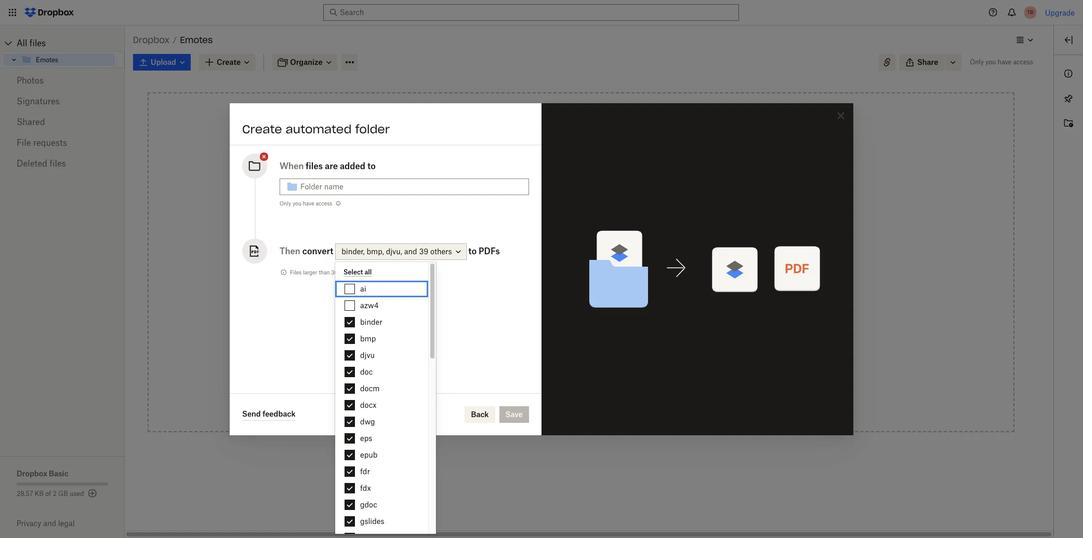Task type: locate. For each thing, give the bounding box(es) containing it.
drop files here to upload, or use the 'upload' button
[[536, 195, 626, 216]]

folder for this
[[560, 286, 580, 295]]

files larger than 30mb will not be converted
[[290, 269, 399, 276]]

1 vertical spatial only
[[280, 200, 291, 207]]

to left pdfs
[[468, 246, 477, 256]]

dropbox logo - go to the homepage image
[[21, 4, 77, 21]]

upgrade link
[[1045, 8, 1075, 17]]

shared link
[[17, 112, 108, 133]]

upgrade
[[1045, 8, 1075, 17]]

more ways to add content element
[[493, 258, 669, 399]]

0 horizontal spatial dropbox
[[17, 470, 47, 479]]

0 horizontal spatial access
[[316, 200, 332, 207]]

and inside popup button
[[404, 247, 417, 256]]

when
[[280, 161, 304, 171]]

1 horizontal spatial folder
[[560, 286, 580, 295]]

binder, bmp, djvu, and 39 others button
[[335, 244, 466, 260]]

signatures
[[17, 96, 60, 107]]

emotes down all files
[[36, 56, 58, 64]]

0 horizontal spatial and
[[43, 520, 56, 529]]

28.57
[[17, 491, 33, 498]]

0 horizontal spatial you
[[293, 200, 301, 207]]

files
[[290, 269, 302, 276]]

1 vertical spatial access
[[316, 200, 332, 207]]

folder up added at the top left
[[355, 122, 390, 136]]

files right the request
[[549, 344, 564, 353]]

1 vertical spatial only you have access
[[280, 200, 332, 207]]

1 horizontal spatial and
[[404, 247, 417, 256]]

0 horizontal spatial only you have access
[[280, 200, 332, 207]]

dropbox up 28.57 on the bottom left
[[17, 470, 47, 479]]

be
[[367, 269, 374, 276]]

files
[[29, 38, 46, 48], [50, 159, 66, 169], [306, 161, 323, 171], [556, 195, 571, 204], [549, 344, 564, 353]]

open information panel image
[[1062, 68, 1075, 80]]

folder right this
[[560, 286, 580, 295]]

pdfs
[[479, 246, 500, 256]]

checkbox item
[[335, 531, 428, 539]]

dropbox / emotes
[[133, 35, 213, 45]]

binder checkbox item
[[335, 314, 428, 331]]

and left 'manage'
[[540, 373, 554, 382]]

files down file requests link
[[50, 159, 66, 169]]

0 vertical spatial from
[[582, 286, 598, 295]]

drop
[[536, 195, 554, 204]]

will
[[348, 269, 357, 276]]

0 vertical spatial emotes
[[180, 35, 213, 45]]

create
[[242, 122, 282, 136]]

emotes inside all files tree
[[36, 56, 58, 64]]

then
[[280, 246, 300, 256]]

here
[[572, 195, 588, 204]]

select all button
[[344, 268, 372, 277]]

only you have access
[[970, 58, 1033, 66], [280, 200, 332, 207]]

2 vertical spatial and
[[43, 520, 56, 529]]

0 horizontal spatial share
[[518, 373, 539, 382]]

docx checkbox item
[[335, 398, 428, 414]]

share
[[917, 58, 938, 67], [518, 373, 539, 382]]

you
[[986, 58, 996, 66], [293, 200, 301, 207]]

0 vertical spatial dropbox
[[133, 35, 170, 45]]

to right here
[[590, 195, 597, 204]]

automated
[[286, 122, 352, 136]]

2 horizontal spatial and
[[540, 373, 554, 382]]

more ways to add content
[[535, 259, 627, 268]]

all
[[17, 38, 27, 48]]

files inside tree
[[29, 38, 46, 48]]

folder
[[355, 122, 390, 136], [560, 286, 580, 295]]

binder
[[360, 318, 382, 327]]

1 vertical spatial have
[[303, 200, 314, 207]]

or
[[537, 207, 544, 216]]

0 horizontal spatial emotes
[[36, 56, 58, 64]]

eps checkbox item
[[335, 431, 428, 447]]

legal
[[58, 520, 75, 529]]

1 horizontal spatial dropbox
[[133, 35, 170, 45]]

djvu,
[[386, 247, 402, 256]]

folder for automated
[[355, 122, 390, 136]]

1 horizontal spatial you
[[986, 58, 996, 66]]

to right added at the top left
[[367, 161, 376, 171]]

1 horizontal spatial only
[[970, 58, 984, 66]]

and left the 39
[[404, 247, 417, 256]]

to inside drop files here to upload, or use the 'upload' button
[[590, 195, 597, 204]]

files for all files
[[29, 38, 46, 48]]

share and manage button
[[495, 367, 667, 388]]

epub
[[360, 451, 377, 460]]

dropbox for dropbox basic
[[17, 470, 47, 479]]

have inside create automated folder dialog
[[303, 200, 314, 207]]

0 horizontal spatial folder
[[355, 122, 390, 136]]

0 horizontal spatial only
[[280, 200, 291, 207]]

files inside drop files here to upload, or use the 'upload' button
[[556, 195, 571, 204]]

0 vertical spatial and
[[404, 247, 417, 256]]

button
[[602, 207, 625, 216]]

ways
[[555, 259, 573, 268]]

files up the on the right top of the page
[[556, 195, 571, 204]]

0 vertical spatial access
[[1013, 58, 1033, 66]]

0 vertical spatial folder
[[355, 122, 390, 136]]

dwg checkbox item
[[335, 414, 428, 431]]

files inside 'button'
[[549, 344, 564, 353]]

signatures link
[[17, 91, 108, 112]]

files left are
[[306, 161, 323, 171]]

kb
[[35, 491, 44, 498]]

drive
[[589, 315, 607, 324]]

from right import in the bottom of the page
[[544, 315, 560, 324]]

open pinned items image
[[1062, 93, 1075, 105]]

privacy
[[17, 520, 41, 529]]

dropbox
[[133, 35, 170, 45], [17, 470, 47, 479]]

gslides
[[360, 518, 384, 526]]

dropbox left /
[[133, 35, 170, 45]]

only inside create automated folder dialog
[[280, 200, 291, 207]]

1 vertical spatial folder
[[560, 286, 580, 295]]

1 horizontal spatial access
[[1013, 58, 1033, 66]]

azw4 checkbox item
[[335, 298, 428, 314]]

add
[[584, 259, 598, 268]]

all
[[365, 268, 372, 276]]

doc
[[360, 368, 373, 377]]

fdr checkbox item
[[335, 464, 428, 481]]

1 vertical spatial share
[[518, 373, 539, 382]]

and
[[404, 247, 417, 256], [540, 373, 554, 382], [43, 520, 56, 529]]

only
[[970, 58, 984, 66], [280, 200, 291, 207]]

upload,
[[599, 195, 626, 204]]

ai checkbox item
[[335, 281, 428, 298]]

1 horizontal spatial have
[[998, 58, 1012, 66]]

larger
[[303, 269, 317, 276]]

and inside button
[[540, 373, 554, 382]]

share button
[[900, 54, 944, 71]]

dropbox for dropbox / emotes
[[133, 35, 170, 45]]

0 vertical spatial only you have access
[[970, 58, 1033, 66]]

1 horizontal spatial share
[[917, 58, 938, 67]]

folder inside dialog
[[355, 122, 390, 136]]

djvu checkbox item
[[335, 348, 428, 364]]

gslides checkbox item
[[335, 514, 428, 531]]

2
[[53, 491, 57, 498]]

1 horizontal spatial only you have access
[[970, 58, 1033, 66]]

to pdfs
[[468, 246, 500, 256]]

emotes right /
[[180, 35, 213, 45]]

share inside more ways to add content element
[[518, 373, 539, 382]]

dwg
[[360, 418, 375, 427]]

1 vertical spatial dropbox
[[17, 470, 47, 479]]

39
[[419, 247, 428, 256]]

from left your
[[582, 286, 598, 295]]

0 vertical spatial you
[[986, 58, 996, 66]]

to
[[367, 161, 376, 171], [590, 195, 597, 204], [468, 246, 477, 256], [575, 259, 582, 268]]

manage
[[555, 373, 584, 382]]

bmp,
[[367, 247, 384, 256]]

files inside create automated folder dialog
[[306, 161, 323, 171]]

photos link
[[17, 70, 108, 91]]

eps
[[360, 434, 372, 443]]

0 vertical spatial share
[[917, 58, 938, 67]]

converted
[[375, 269, 399, 276]]

gb
[[58, 491, 68, 498]]

1 vertical spatial and
[[540, 373, 554, 382]]

and left legal
[[43, 520, 56, 529]]

1 vertical spatial you
[[293, 200, 301, 207]]

Folder name text field
[[300, 181, 523, 193]]

access this folder from your desktop
[[518, 286, 645, 295]]

from
[[582, 286, 598, 295], [544, 315, 560, 324]]

folder inside more ways to add content element
[[560, 286, 580, 295]]

0 vertical spatial have
[[998, 58, 1012, 66]]

0 horizontal spatial have
[[303, 200, 314, 207]]

1 vertical spatial from
[[544, 315, 560, 324]]

files right all
[[29, 38, 46, 48]]

dropbox basic
[[17, 470, 68, 479]]

1 vertical spatial emotes
[[36, 56, 58, 64]]

files for drop files here to upload, or use the 'upload' button
[[556, 195, 571, 204]]

deleted files link
[[17, 153, 108, 174]]



Task type: vqa. For each thing, say whether or not it's contained in the screenshot.
fdr
yes



Task type: describe. For each thing, give the bounding box(es) containing it.
docm
[[360, 385, 380, 393]]

files for deleted files
[[50, 159, 66, 169]]

get more space image
[[86, 488, 99, 500]]

the
[[560, 207, 571, 216]]

create automated folder dialog
[[230, 103, 853, 436]]

not
[[358, 269, 366, 276]]

used
[[70, 491, 84, 498]]

request files button
[[495, 338, 667, 359]]

use
[[546, 207, 558, 216]]

azw4
[[360, 301, 379, 310]]

create automated folder
[[242, 122, 390, 136]]

docx
[[360, 401, 376, 410]]

bmp
[[360, 335, 376, 344]]

binder,
[[342, 247, 365, 256]]

share and manage
[[518, 373, 584, 382]]

desktop
[[617, 286, 645, 295]]

shared
[[17, 117, 45, 127]]

only you have access inside create automated folder dialog
[[280, 200, 332, 207]]

access inside create automated folder dialog
[[316, 200, 332, 207]]

more
[[535, 259, 554, 268]]

30mb
[[331, 269, 347, 276]]

dropbox link
[[133, 33, 170, 47]]

all files tree
[[2, 35, 125, 68]]

djvu
[[360, 351, 375, 360]]

of
[[45, 491, 51, 498]]

fdx checkbox item
[[335, 481, 428, 497]]

open details pane image
[[1062, 34, 1075, 46]]

'upload'
[[573, 207, 600, 216]]

fdx
[[360, 484, 371, 493]]

file requests link
[[17, 133, 108, 153]]

basic
[[49, 470, 68, 479]]

0 horizontal spatial from
[[544, 315, 560, 324]]

share for share
[[917, 58, 938, 67]]

convert
[[302, 246, 333, 256]]

select all
[[344, 268, 372, 276]]

requests
[[33, 138, 67, 148]]

gdoc checkbox item
[[335, 497, 428, 514]]

0 vertical spatial only
[[970, 58, 984, 66]]

/
[[173, 35, 177, 44]]

folder permissions image
[[334, 199, 343, 208]]

ai
[[360, 285, 366, 294]]

deleted
[[17, 159, 47, 169]]

bmp checkbox item
[[335, 331, 428, 348]]

photos
[[17, 75, 44, 86]]

all files link
[[17, 35, 125, 51]]

to left add
[[575, 259, 582, 268]]

and for privacy and legal
[[43, 520, 56, 529]]

global header element
[[0, 0, 1083, 25]]

than
[[319, 269, 330, 276]]

privacy and legal
[[17, 520, 75, 529]]

epub checkbox item
[[335, 447, 428, 464]]

emotes link
[[21, 54, 115, 66]]

others
[[430, 247, 452, 256]]

open activity image
[[1062, 117, 1075, 130]]

all files
[[17, 38, 46, 48]]

import
[[518, 315, 542, 324]]

deleted files
[[17, 159, 66, 169]]

this
[[545, 286, 558, 295]]

files are added to
[[306, 161, 376, 171]]

file
[[17, 138, 31, 148]]

share for share and manage
[[518, 373, 539, 382]]

your
[[600, 286, 615, 295]]

docm checkbox item
[[335, 381, 428, 398]]

added
[[340, 161, 365, 171]]

google
[[562, 315, 587, 324]]

files for request files
[[549, 344, 564, 353]]

import from google drive
[[518, 315, 607, 324]]

binder, bmp, djvu, and 39 others
[[342, 247, 452, 256]]

select
[[344, 268, 363, 276]]

request
[[518, 344, 547, 353]]

access
[[518, 286, 543, 295]]

gdoc
[[360, 501, 377, 510]]

doc checkbox item
[[335, 364, 428, 381]]

1 horizontal spatial emotes
[[180, 35, 213, 45]]

privacy and legal link
[[17, 520, 125, 529]]

content
[[599, 259, 627, 268]]

fdr
[[360, 468, 370, 477]]

1 horizontal spatial from
[[582, 286, 598, 295]]

request files
[[518, 344, 564, 353]]

and for share and manage
[[540, 373, 554, 382]]

are
[[325, 161, 338, 171]]

file requests
[[17, 138, 67, 148]]

28.57 kb of 2 gb used
[[17, 491, 84, 498]]

you inside create automated folder dialog
[[293, 200, 301, 207]]



